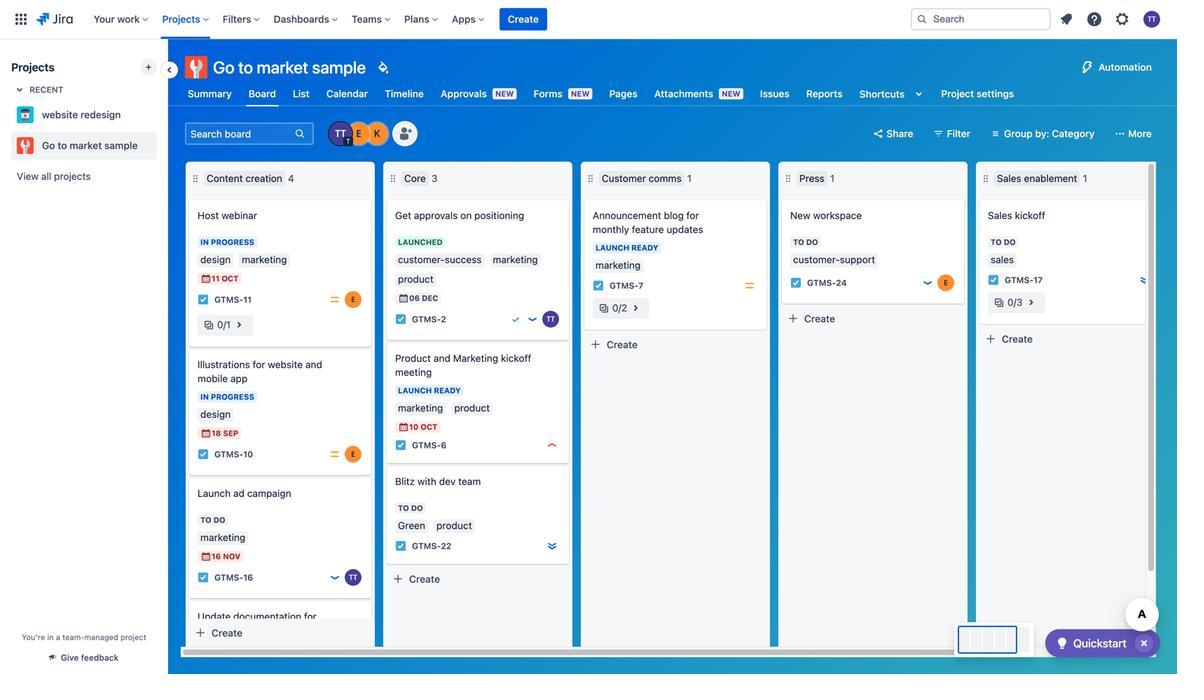 Task type: locate. For each thing, give the bounding box(es) containing it.
/ for 3
[[1014, 297, 1016, 308]]

new left issues link
[[722, 89, 740, 98]]

0 horizontal spatial launch ready
[[398, 386, 461, 396]]

2 in progress from the top
[[200, 393, 254, 402]]

show subtasks image down gtms-17 link
[[1023, 294, 1039, 311]]

1 down gtms-11 link
[[226, 319, 231, 331]]

to for new workspace
[[793, 238, 804, 247]]

create image
[[378, 191, 395, 207], [774, 191, 790, 207], [378, 334, 395, 350], [181, 340, 198, 357], [378, 457, 395, 474], [181, 592, 198, 609]]

1 vertical spatial medium image
[[329, 449, 341, 460]]

give feedback
[[61, 653, 119, 663]]

0 vertical spatial in progress
[[200, 238, 254, 247]]

dev
[[439, 476, 456, 488]]

gtms-6 link
[[412, 440, 446, 452]]

market
[[257, 57, 308, 77], [70, 140, 102, 151]]

to do up due date: 16 november 2023 element in the left bottom of the page
[[200, 516, 225, 525]]

1 vertical spatial launch
[[398, 386, 432, 396]]

go to market sample up list
[[213, 57, 366, 77]]

1 vertical spatial 10
[[243, 450, 253, 460]]

1 in progress from the top
[[200, 238, 254, 247]]

for inside 'update documentation for feature update'
[[304, 611, 317, 623]]

summary link
[[185, 81, 235, 106]]

0 vertical spatial low image
[[922, 277, 933, 289]]

app
[[230, 373, 248, 385]]

low image for gtms-16
[[329, 572, 341, 584]]

sample
[[312, 57, 366, 77], [104, 140, 138, 151]]

1 horizontal spatial 3
[[1016, 297, 1023, 308]]

projects up collapse recent projects image
[[11, 61, 54, 74]]

create image for host
[[181, 191, 198, 207]]

1 horizontal spatial kickoff
[[1015, 210, 1045, 221]]

dashboards
[[274, 13, 329, 25]]

add to starred image
[[153, 106, 170, 123], [153, 137, 170, 154]]

create image up get
[[378, 191, 395, 207]]

create down update
[[212, 628, 242, 639]]

gtms-11
[[214, 295, 252, 305]]

0 vertical spatial in
[[200, 238, 209, 247]]

1 vertical spatial progress
[[211, 393, 254, 402]]

gtms- down new workspace
[[807, 278, 836, 288]]

0 vertical spatial launch ready
[[596, 243, 658, 253]]

set project background image
[[374, 59, 391, 76]]

/
[[1014, 297, 1016, 308], [618, 302, 621, 314], [223, 319, 226, 331]]

17
[[1034, 275, 1043, 285]]

1 vertical spatial ready
[[434, 386, 461, 396]]

and
[[434, 353, 450, 364], [305, 359, 322, 371]]

task image down due date: 10 october 2023 image
[[395, 440, 406, 451]]

gtms- for gtms-11
[[214, 295, 243, 305]]

oct up gtms-11
[[222, 274, 238, 283]]

do down "sales kickoff" in the right of the page
[[1004, 238, 1016, 247]]

1 right 'press'
[[830, 173, 835, 184]]

1 horizontal spatial launch
[[398, 386, 432, 396]]

do down with
[[411, 504, 423, 513]]

1 horizontal spatial 16
[[243, 573, 253, 583]]

1 for customer comms 1
[[687, 173, 692, 184]]

by:
[[1035, 128, 1049, 139]]

reports link
[[804, 81, 845, 106]]

view all projects link
[[11, 164, 157, 189]]

gtms- for gtms-7
[[610, 281, 638, 291]]

1 horizontal spatial feature
[[632, 224, 664, 235]]

do for update
[[213, 645, 225, 654]]

group by: category
[[1004, 128, 1095, 139]]

1 horizontal spatial /
[[618, 302, 621, 314]]

kickoff inside product and marketing kickoff meeting
[[501, 353, 531, 364]]

1 vertical spatial market
[[70, 140, 102, 151]]

progress
[[211, 238, 254, 247], [211, 393, 254, 402]]

task image down due date: 06 december 2023 element
[[395, 314, 406, 325]]

tab list
[[177, 81, 1025, 106]]

0 horizontal spatial to
[[58, 140, 67, 151]]

in
[[200, 238, 209, 247], [200, 393, 209, 402]]

create image for new
[[774, 191, 790, 207]]

1 vertical spatial in
[[200, 393, 209, 402]]

1 horizontal spatial for
[[304, 611, 317, 623]]

task image
[[790, 277, 802, 289], [395, 314, 406, 325], [395, 541, 406, 552]]

to down update
[[200, 645, 211, 654]]

0 down gtms-7 link
[[612, 302, 618, 314]]

shortcuts
[[859, 88, 905, 100]]

gtms- for gtms-10
[[214, 450, 243, 460]]

2 vertical spatial launch
[[198, 488, 231, 500]]

2 horizontal spatial /
[[1014, 297, 1016, 308]]

progress down the host webinar
[[211, 238, 254, 247]]

gtms- down sep
[[214, 450, 243, 460]]

1
[[687, 173, 692, 184], [830, 173, 835, 184], [1083, 173, 1087, 184], [226, 319, 231, 331]]

launch down monthly
[[596, 243, 629, 253]]

0 vertical spatial 10
[[409, 423, 418, 432]]

new
[[495, 89, 514, 98], [571, 89, 590, 98], [722, 89, 740, 98], [790, 210, 810, 221]]

gtms- down 16 nov
[[214, 573, 243, 583]]

show subtasks image down "7"
[[627, 300, 644, 317]]

press
[[799, 173, 825, 184]]

project
[[120, 633, 146, 642]]

to up board
[[238, 57, 253, 77]]

meeting
[[395, 367, 432, 378]]

1 horizontal spatial show subtasks image
[[1023, 294, 1039, 311]]

do down new workspace
[[806, 238, 818, 247]]

create image up update
[[181, 592, 198, 609]]

launch left ad
[[198, 488, 231, 500]]

for right documentation
[[304, 611, 317, 623]]

oct for and
[[421, 423, 437, 432]]

create down gtms-22 link
[[409, 574, 440, 585]]

0 horizontal spatial and
[[305, 359, 322, 371]]

1 vertical spatial website
[[268, 359, 303, 371]]

2 in from the top
[[200, 393, 209, 402]]

due date: 06 december 2023 image
[[398, 293, 409, 304], [398, 293, 409, 304]]

blog
[[664, 210, 684, 221]]

create down gtms-24 link
[[804, 313, 835, 325]]

10 inside gtms-10 link
[[243, 450, 253, 460]]

recent
[[29, 85, 63, 95]]

1 horizontal spatial ready
[[631, 243, 658, 253]]

2 add to starred image from the top
[[153, 137, 170, 154]]

create image up illustrations
[[181, 340, 198, 357]]

0 for 0 / 2
[[612, 302, 618, 314]]

progress for illustrations
[[211, 393, 254, 402]]

due date: 11 october 2023 element
[[200, 273, 238, 284]]

task image left gtms-22 link
[[395, 541, 406, 552]]

appswitcher icon image
[[13, 11, 29, 28]]

in progress
[[200, 238, 254, 247], [200, 393, 254, 402]]

ready down the announcement blog for monthly feature updates
[[631, 243, 658, 253]]

done image
[[510, 314, 521, 325], [510, 314, 521, 325]]

launch ready down meeting
[[398, 386, 461, 396]]

gtms- down 06 dec
[[412, 315, 441, 324]]

website down recent
[[42, 109, 78, 121]]

1 in from the top
[[200, 238, 209, 247]]

to down blitz
[[398, 504, 409, 513]]

sep
[[223, 429, 238, 438]]

2 horizontal spatial 0
[[1008, 297, 1014, 308]]

gtms- for gtms-17
[[1005, 275, 1034, 285]]

website right illustrations
[[268, 359, 303, 371]]

dismiss quickstart image
[[1133, 633, 1155, 655]]

due date: 18 september 2023 image
[[200, 428, 212, 439]]

1 vertical spatial low image
[[527, 314, 538, 325]]

2 horizontal spatial launch
[[596, 243, 629, 253]]

0 horizontal spatial ready
[[434, 386, 461, 396]]

0 left show subtasks image at the top of the page
[[217, 319, 223, 331]]

go up summary
[[213, 57, 235, 77]]

task image for illustrations for website and mobile app
[[198, 449, 209, 460]]

1 right the comms
[[687, 173, 692, 184]]

1 horizontal spatial terry turtle image
[[542, 311, 559, 328]]

2 vertical spatial for
[[304, 611, 317, 623]]

in progress for illustrations
[[200, 393, 254, 402]]

0 vertical spatial add to starred image
[[153, 106, 170, 123]]

10
[[409, 423, 418, 432], [243, 450, 253, 460]]

to do down "sales kickoff" in the right of the page
[[991, 238, 1016, 247]]

0 horizontal spatial market
[[70, 140, 102, 151]]

create
[[508, 13, 539, 25], [804, 313, 835, 325], [1002, 333, 1033, 345], [607, 339, 638, 350], [409, 574, 440, 585], [212, 628, 242, 639]]

medium image
[[329, 294, 341, 305], [329, 449, 341, 460]]

Search field
[[911, 8, 1051, 30]]

create image up new workspace
[[774, 191, 790, 207]]

2 progress from the top
[[211, 393, 254, 402]]

low image for gtms-24
[[922, 277, 933, 289]]

projects right work
[[162, 13, 200, 25]]

0 vertical spatial 16
[[212, 552, 221, 562]]

0 horizontal spatial 3
[[431, 173, 438, 184]]

for inside the announcement blog for monthly feature updates
[[686, 210, 699, 221]]

pages link
[[606, 81, 640, 106]]

oct up the "gtms-6"
[[421, 423, 437, 432]]

0 horizontal spatial website
[[42, 109, 78, 121]]

to do for new
[[793, 238, 818, 247]]

task image left gtms-7 link
[[593, 280, 604, 291]]

for up updates
[[686, 210, 699, 221]]

1 vertical spatial launch ready
[[398, 386, 461, 396]]

sales up "sales kickoff" in the right of the page
[[997, 173, 1021, 184]]

go to market sample up view all projects link
[[42, 140, 138, 151]]

1 horizontal spatial website
[[268, 359, 303, 371]]

gtms-
[[1005, 275, 1034, 285], [807, 278, 836, 288], [610, 281, 638, 291], [214, 295, 243, 305], [412, 315, 441, 324], [412, 441, 441, 450], [214, 450, 243, 460], [412, 542, 441, 551], [214, 573, 243, 583]]

add to starred image for go to market sample
[[153, 137, 170, 154]]

settings image
[[1114, 11, 1131, 28]]

collapse image
[[1140, 170, 1157, 187]]

to up view all projects
[[58, 140, 67, 151]]

show subtasks image for 2
[[627, 300, 644, 317]]

0 vertical spatial to
[[238, 57, 253, 77]]

1 vertical spatial terry turtle image
[[345, 570, 362, 586]]

task image for host webinar
[[198, 294, 209, 305]]

1 horizontal spatial oct
[[421, 423, 437, 432]]

progress for host
[[211, 238, 254, 247]]

terry turtle image
[[542, 311, 559, 328], [345, 570, 362, 586]]

feature down announcement
[[632, 224, 664, 235]]

due date: 11 october 2023 image
[[200, 273, 212, 284], [200, 273, 212, 284]]

due date: 10 october 2023 image
[[398, 422, 409, 433]]

calendar link
[[324, 81, 371, 106]]

jira image
[[36, 11, 73, 28], [36, 11, 73, 28]]

gtms-10
[[214, 450, 253, 460]]

2 horizontal spatial for
[[686, 210, 699, 221]]

1 right enablement
[[1083, 173, 1087, 184]]

1 horizontal spatial 2
[[621, 302, 627, 314]]

feature down update
[[198, 625, 230, 637]]

1 vertical spatial go
[[42, 140, 55, 151]]

lowest image
[[1139, 275, 1150, 286]]

in for illustrations for website and mobile app
[[200, 393, 209, 402]]

gtms-11 link
[[214, 294, 252, 306]]

0 vertical spatial 11
[[212, 274, 220, 283]]

/ for 1
[[223, 319, 226, 331]]

0 horizontal spatial 10
[[243, 450, 253, 460]]

/ left show subtasks image at the top of the page
[[223, 319, 226, 331]]

1 for sales enablement 1
[[1083, 173, 1087, 184]]

1 horizontal spatial and
[[434, 353, 450, 364]]

/ down gtms-7 link
[[618, 302, 621, 314]]

2 vertical spatial task image
[[395, 541, 406, 552]]

0 horizontal spatial oct
[[222, 274, 238, 283]]

0 vertical spatial task image
[[790, 277, 802, 289]]

3 down gtms-17 link
[[1016, 297, 1023, 308]]

product
[[395, 353, 431, 364]]

0 horizontal spatial /
[[223, 319, 226, 331]]

1 horizontal spatial projects
[[162, 13, 200, 25]]

to down "sales kickoff" in the right of the page
[[991, 238, 1002, 247]]

0 down gtms-17 link
[[1008, 297, 1014, 308]]

2 vertical spatial low image
[[329, 572, 341, 584]]

to for blitz with dev team
[[398, 504, 409, 513]]

task image
[[988, 275, 999, 286], [593, 280, 604, 291], [198, 294, 209, 305], [395, 440, 406, 451], [198, 449, 209, 460], [198, 572, 209, 584]]

add to starred image for website redesign
[[153, 106, 170, 123]]

launch down meeting
[[398, 386, 432, 396]]

do up due date: 16 november 2023 element in the left bottom of the page
[[213, 516, 225, 525]]

1 vertical spatial to
[[58, 140, 67, 151]]

eloisefrancis23 image
[[937, 275, 954, 291], [345, 291, 362, 308]]

1 vertical spatial kickoff
[[501, 353, 531, 364]]

create image for update
[[181, 592, 198, 609]]

0 vertical spatial go
[[213, 57, 235, 77]]

to do for sales
[[991, 238, 1016, 247]]

in down mobile
[[200, 393, 209, 402]]

06 dec
[[409, 294, 438, 303]]

gtms- up 0 / 3 on the right
[[1005, 275, 1034, 285]]

help image
[[1086, 11, 1103, 28]]

market down website redesign link
[[70, 140, 102, 151]]

11 up gtms-11
[[212, 274, 220, 283]]

0 vertical spatial oct
[[222, 274, 238, 283]]

1 vertical spatial add to starred image
[[153, 137, 170, 154]]

2 medium image from the top
[[329, 449, 341, 460]]

projects
[[162, 13, 200, 25], [11, 61, 54, 74]]

low image
[[922, 277, 933, 289], [527, 314, 538, 325], [329, 572, 341, 584]]

06
[[409, 294, 420, 303]]

projects
[[54, 171, 91, 182]]

oct for webinar
[[222, 274, 238, 283]]

3 right core
[[431, 173, 438, 184]]

0 vertical spatial medium image
[[329, 294, 341, 305]]

task image down due date: 16 november 2023 element in the left bottom of the page
[[198, 572, 209, 584]]

in progress down app
[[200, 393, 254, 402]]

task image down due date: 18 september 2023 image in the bottom left of the page
[[198, 449, 209, 460]]

0 horizontal spatial projects
[[11, 61, 54, 74]]

kickoff right marketing
[[501, 353, 531, 364]]

1 horizontal spatial go
[[213, 57, 235, 77]]

0 horizontal spatial show subtasks image
[[627, 300, 644, 317]]

blitz
[[395, 476, 415, 488]]

1 vertical spatial projects
[[11, 61, 54, 74]]

for right illustrations
[[253, 359, 265, 371]]

gtms-2 link
[[412, 313, 446, 325]]

marketing
[[453, 353, 498, 364]]

sales enablement 1
[[997, 173, 1087, 184]]

website
[[42, 109, 78, 121], [268, 359, 303, 371]]

to do down blitz
[[398, 504, 423, 513]]

11 up show subtasks image at the top of the page
[[243, 295, 252, 305]]

create image
[[181, 191, 198, 207], [576, 191, 593, 207], [971, 191, 988, 207], [181, 469, 198, 486]]

0 vertical spatial progress
[[211, 238, 254, 247]]

gtms-24
[[807, 278, 847, 288]]

in down host
[[200, 238, 209, 247]]

medium image for illustrations for website and mobile app
[[329, 449, 341, 460]]

1 medium image from the top
[[329, 294, 341, 305]]

gtms- for gtms-24
[[807, 278, 836, 288]]

0 vertical spatial ready
[[631, 243, 658, 253]]

1 vertical spatial sales
[[988, 210, 1012, 221]]

1 add to starred image from the top
[[153, 106, 170, 123]]

eloisefrancis23 image
[[345, 446, 362, 463]]

0 horizontal spatial eloisefrancis23 image
[[345, 291, 362, 308]]

2 horizontal spatial low image
[[922, 277, 933, 289]]

due date: 18 september 2023 image
[[200, 428, 212, 439]]

summary
[[188, 88, 232, 99]]

1 vertical spatial 11
[[243, 295, 252, 305]]

do for sales
[[1004, 238, 1016, 247]]

1 vertical spatial sample
[[104, 140, 138, 151]]

to do down new workspace
[[793, 238, 818, 247]]

kickoff down sales enablement element
[[1015, 210, 1045, 221]]

0 vertical spatial projects
[[162, 13, 200, 25]]

create image for get
[[378, 191, 395, 207]]

banner
[[0, 0, 1177, 39]]

1 horizontal spatial sample
[[312, 57, 366, 77]]

launch for feature
[[596, 243, 629, 253]]

due date: 10 october 2023 image
[[398, 422, 409, 433]]

task image left gtms-24 link
[[790, 277, 802, 289]]

/ down gtms-17 link
[[1014, 297, 1016, 308]]

show subtasks image
[[1023, 294, 1039, 311], [627, 300, 644, 317]]

to do for blitz
[[398, 504, 423, 513]]

all
[[41, 171, 51, 182]]

approvals
[[414, 210, 458, 221]]

0 / 2
[[612, 302, 627, 314]]

launch ready for meeting
[[398, 386, 461, 396]]

due date: 10 october 2023 element
[[398, 422, 437, 433]]

automation image
[[1079, 59, 1096, 76]]

gtms- up 0 / 2
[[610, 281, 638, 291]]

sales kickoff
[[988, 210, 1045, 221]]

to down new workspace
[[793, 238, 804, 247]]

give feedback button
[[41, 647, 127, 669]]

16
[[212, 552, 221, 562], [243, 573, 253, 583]]

get
[[395, 210, 411, 221]]

reports
[[806, 88, 843, 99]]

gtms- down 11 oct
[[214, 295, 243, 305]]

go to market sample link
[[11, 132, 151, 160]]

0 horizontal spatial feature
[[198, 625, 230, 637]]

announcement blog for monthly feature updates
[[593, 210, 703, 235]]

collapse recent projects image
[[11, 81, 28, 98]]

new right forms
[[571, 89, 590, 98]]

go up all
[[42, 140, 55, 151]]

to for update documentation for feature update
[[200, 645, 211, 654]]

0 horizontal spatial launch
[[198, 488, 231, 500]]

1 horizontal spatial eloisefrancis23 image
[[937, 275, 954, 291]]

to up due date: 16 november 2023 element in the left bottom of the page
[[200, 516, 211, 525]]

progress down app
[[211, 393, 254, 402]]

1 horizontal spatial 10
[[409, 423, 418, 432]]

1 vertical spatial in progress
[[200, 393, 254, 402]]

0 vertical spatial launch
[[596, 243, 629, 253]]

sales enablement element
[[994, 171, 1080, 186]]

apps button
[[448, 8, 490, 30]]

more button
[[1109, 123, 1160, 145]]

sample down redesign on the top
[[104, 140, 138, 151]]

your work button
[[90, 8, 154, 30]]

settings
[[977, 88, 1014, 99]]

0 vertical spatial 3
[[431, 173, 438, 184]]

check image
[[1054, 635, 1070, 652]]

new workspace
[[790, 210, 862, 221]]

0 horizontal spatial kickoff
[[501, 353, 531, 364]]

gtms- for gtms-16
[[214, 573, 243, 583]]

0 vertical spatial sales
[[997, 173, 1021, 184]]

create right apps dropdown button
[[508, 13, 539, 25]]

1 horizontal spatial launch ready
[[596, 243, 658, 253]]

1 vertical spatial feature
[[198, 625, 230, 637]]

gtms- down with
[[412, 542, 441, 551]]

due date: 16 november 2023 image
[[200, 551, 212, 563], [200, 551, 212, 563]]

launch ad campaign
[[198, 488, 291, 500]]

0 vertical spatial feature
[[632, 224, 664, 235]]

create button inside the 'primary' element
[[499, 8, 547, 30]]

in progress down the host webinar
[[200, 238, 254, 247]]

core 3
[[404, 173, 438, 184]]

create image up blitz
[[378, 457, 395, 474]]

new left workspace
[[790, 210, 810, 221]]

sales down sales enablement element
[[988, 210, 1012, 221]]

create image for illustrations
[[181, 340, 198, 357]]

launch ready down monthly
[[596, 243, 658, 253]]

for
[[686, 210, 699, 221], [253, 359, 265, 371], [304, 611, 317, 623]]

0 for 0 / 1
[[217, 319, 223, 331]]

1 progress from the top
[[211, 238, 254, 247]]

1 vertical spatial oct
[[421, 423, 437, 432]]

sample up calendar
[[312, 57, 366, 77]]

new right approvals
[[495, 89, 514, 98]]

create image up "product"
[[378, 334, 395, 350]]

6
[[441, 441, 446, 450]]

projects inside popup button
[[162, 13, 200, 25]]

quickstart
[[1073, 637, 1127, 651]]

dashboards button
[[269, 8, 343, 30]]

1 horizontal spatial 0
[[612, 302, 618, 314]]

creation
[[246, 173, 282, 184]]

market up list
[[257, 57, 308, 77]]

positioning
[[474, 210, 524, 221]]

do down update
[[213, 645, 225, 654]]

share
[[887, 128, 913, 139]]

your
[[94, 13, 115, 25]]

for inside illustrations for website and mobile app
[[253, 359, 265, 371]]

task image down due date: 11 october 2023 element
[[198, 294, 209, 305]]

website inside illustrations for website and mobile app
[[268, 359, 303, 371]]

mobile
[[198, 373, 228, 385]]



Task type: vqa. For each thing, say whether or not it's contained in the screenshot.
Set page and space permissions. Try it in a 14-day trial of Confluence Standard or Premium. in the top of the page
no



Task type: describe. For each thing, give the bounding box(es) containing it.
create inside button
[[508, 13, 539, 25]]

0 horizontal spatial go
[[42, 140, 55, 151]]

view
[[17, 171, 39, 182]]

task image left gtms-17 link
[[988, 275, 999, 286]]

10 inside due date: 10 october 2023 element
[[409, 423, 418, 432]]

/ for 2
[[618, 302, 621, 314]]

monthly
[[593, 224, 629, 235]]

host webinar
[[198, 210, 257, 221]]

feature inside the announcement blog for monthly feature updates
[[632, 224, 664, 235]]

enablement
[[1024, 173, 1077, 184]]

your work
[[94, 13, 140, 25]]

list link
[[290, 81, 312, 106]]

in for host webinar
[[200, 238, 209, 247]]

gtms-17
[[1005, 275, 1043, 285]]

you're in a team-managed project
[[22, 633, 146, 642]]

1 vertical spatial 3
[[1016, 297, 1023, 308]]

0 horizontal spatial 16
[[212, 552, 221, 562]]

sales for sales enablement 1
[[997, 173, 1021, 184]]

content creation 4
[[207, 173, 294, 184]]

eloisefrancis23 image for 24
[[937, 275, 954, 291]]

1 horizontal spatial market
[[257, 57, 308, 77]]

gtms- for gtms-22
[[412, 542, 441, 551]]

redesign
[[81, 109, 121, 121]]

1 vertical spatial task image
[[395, 314, 406, 325]]

notifications image
[[1058, 11, 1075, 28]]

group
[[1004, 128, 1033, 139]]

create image for announcement
[[576, 191, 593, 207]]

new for attachments
[[722, 89, 740, 98]]

announcement
[[593, 210, 661, 221]]

gtms-24 link
[[807, 277, 847, 289]]

content
[[207, 173, 243, 184]]

filter
[[947, 128, 970, 139]]

primary element
[[8, 0, 900, 39]]

to for launch ad campaign
[[200, 516, 211, 525]]

show subtasks image
[[231, 317, 247, 334]]

to do for update
[[200, 645, 225, 654]]

0 horizontal spatial terry turtle image
[[345, 570, 362, 586]]

0 / 1
[[217, 319, 231, 331]]

create down 0 / 2
[[607, 339, 638, 350]]

customer comms element
[[599, 171, 684, 186]]

sales for sales kickoff
[[988, 210, 1012, 221]]

press 1
[[799, 173, 835, 184]]

gtms-17 link
[[1005, 274, 1043, 286]]

apps
[[452, 13, 476, 25]]

filters
[[223, 13, 251, 25]]

to for sales kickoff
[[991, 238, 1002, 247]]

medium image
[[744, 280, 755, 291]]

create image for sales
[[971, 191, 988, 207]]

updates
[[667, 224, 703, 235]]

do for blitz
[[411, 504, 423, 513]]

10 oct
[[409, 423, 437, 432]]

filter button
[[927, 123, 979, 145]]

project settings
[[941, 88, 1014, 99]]

1 horizontal spatial to
[[238, 57, 253, 77]]

shortcuts button
[[857, 81, 930, 106]]

task image for blitz with dev team
[[395, 541, 406, 552]]

teams
[[352, 13, 382, 25]]

blitz with dev team
[[395, 476, 481, 488]]

search image
[[916, 14, 928, 25]]

team-
[[62, 633, 84, 642]]

market inside go to market sample link
[[70, 140, 102, 151]]

give
[[61, 653, 79, 663]]

24
[[836, 278, 847, 288]]

managed
[[84, 633, 118, 642]]

18 sep
[[212, 429, 238, 438]]

lowest image
[[546, 541, 558, 552]]

gtms-16 link
[[214, 572, 253, 584]]

teams button
[[348, 8, 396, 30]]

1 vertical spatial 16
[[243, 573, 253, 583]]

7
[[638, 281, 643, 291]]

customer
[[602, 173, 646, 184]]

gtms- for gtms-6
[[412, 441, 441, 450]]

launch for meeting
[[398, 386, 432, 396]]

task image for launch ad campaign
[[198, 572, 209, 584]]

do for new
[[806, 238, 818, 247]]

create down 0 / 3 on the right
[[1002, 333, 1033, 345]]

your profile and settings image
[[1143, 11, 1160, 28]]

1 for 0 / 1
[[226, 319, 231, 331]]

a
[[56, 633, 60, 642]]

sample inside go to market sample link
[[104, 140, 138, 151]]

new for forms
[[571, 89, 590, 98]]

website redesign link
[[11, 101, 151, 129]]

team
[[458, 476, 481, 488]]

create image for launch
[[181, 469, 198, 486]]

update
[[198, 611, 231, 623]]

quickstart button
[[1045, 630, 1160, 658]]

0 horizontal spatial 2
[[441, 315, 446, 324]]

new for approvals
[[495, 89, 514, 98]]

timeline link
[[382, 81, 427, 106]]

task image for product and marketing kickoff meeting
[[395, 440, 406, 451]]

create image for product
[[378, 334, 395, 350]]

0 for 0 / 3
[[1008, 297, 1014, 308]]

18
[[212, 429, 221, 438]]

gtms-22 link
[[412, 540, 451, 553]]

to inside go to market sample link
[[58, 140, 67, 151]]

timeline
[[385, 88, 424, 99]]

feature inside 'update documentation for feature update'
[[198, 625, 230, 637]]

due date: 06 december 2023 element
[[398, 293, 438, 304]]

product and marketing kickoff meeting
[[395, 353, 531, 378]]

category
[[1052, 128, 1095, 139]]

core
[[404, 173, 426, 184]]

gtms-6
[[412, 441, 446, 450]]

to do for launch
[[200, 516, 225, 525]]

do for launch
[[213, 516, 225, 525]]

tab list containing board
[[177, 81, 1025, 106]]

eloisefrancis23 image for 11
[[345, 291, 362, 308]]

webinar
[[222, 210, 257, 221]]

0 vertical spatial website
[[42, 109, 78, 121]]

comms
[[649, 173, 682, 184]]

high image
[[546, 440, 558, 451]]

workspace
[[813, 210, 862, 221]]

plans
[[404, 13, 429, 25]]

feedback
[[81, 653, 119, 663]]

ready for feature
[[631, 243, 658, 253]]

due date: 16 november 2023 element
[[200, 551, 240, 563]]

approvals
[[441, 88, 487, 99]]

show subtasks image for 3
[[1023, 294, 1039, 311]]

0 vertical spatial go to market sample
[[213, 57, 366, 77]]

0 horizontal spatial 11
[[212, 274, 220, 283]]

Search board text field
[[186, 124, 293, 144]]

and inside illustrations for website and mobile app
[[305, 359, 322, 371]]

for for blog
[[686, 210, 699, 221]]

update
[[232, 625, 264, 637]]

illustrations
[[198, 359, 250, 371]]

launched
[[398, 238, 443, 247]]

0 vertical spatial sample
[[312, 57, 366, 77]]

you're
[[22, 633, 45, 642]]

content creation element
[[204, 171, 285, 186]]

nov
[[223, 552, 240, 562]]

for for documentation
[[304, 611, 317, 623]]

automation
[[1099, 61, 1152, 73]]

launch ready for feature
[[596, 243, 658, 253]]

create project image
[[143, 62, 154, 73]]

gtms-22
[[412, 542, 451, 551]]

add people image
[[397, 125, 413, 142]]

medium image for host webinar
[[329, 294, 341, 305]]

banner containing your work
[[0, 0, 1177, 39]]

gtms-10 link
[[214, 449, 253, 461]]

1 vertical spatial go to market sample
[[42, 140, 138, 151]]

work
[[117, 13, 140, 25]]

gtms- for gtms-2
[[412, 315, 441, 324]]

with
[[417, 476, 436, 488]]

due date: 18 september 2023 element
[[200, 428, 238, 439]]

1 horizontal spatial low image
[[527, 314, 538, 325]]

task image for new workspace
[[790, 277, 802, 289]]

attachments
[[654, 88, 713, 99]]

pages
[[609, 88, 638, 99]]

illustrations for website and mobile app
[[198, 359, 322, 385]]

in progress for host
[[200, 238, 254, 247]]

ready for meeting
[[434, 386, 461, 396]]

create image for blitz
[[378, 457, 395, 474]]

0 vertical spatial kickoff
[[1015, 210, 1045, 221]]

update documentation for feature update
[[198, 611, 317, 637]]

press element
[[797, 171, 827, 186]]

and inside product and marketing kickoff meeting
[[434, 353, 450, 364]]

forms
[[534, 88, 563, 99]]

gtms-16
[[214, 573, 253, 583]]

projects button
[[158, 8, 214, 30]]

core element
[[401, 171, 429, 186]]

1 horizontal spatial 11
[[243, 295, 252, 305]]

share button
[[867, 123, 922, 145]]

more
[[1128, 128, 1152, 139]]

gtms-7
[[610, 281, 643, 291]]



